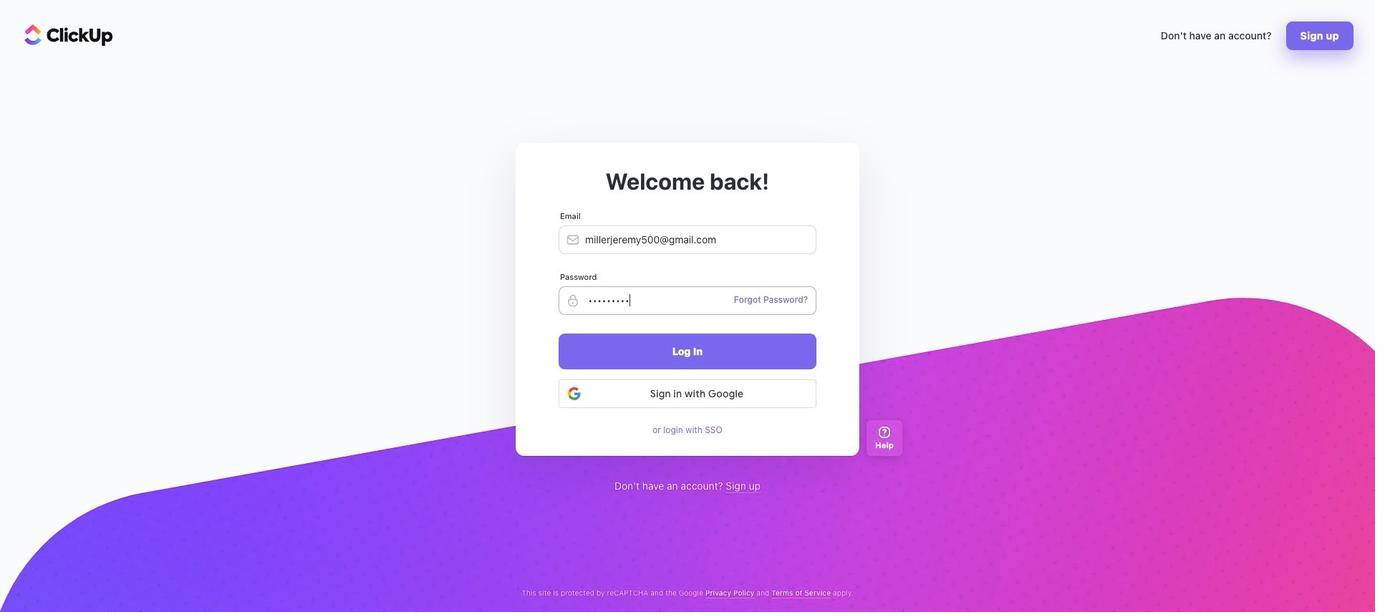 Task type: locate. For each thing, give the bounding box(es) containing it.
login element
[[552, 212, 824, 435]]

Enter password password field
[[559, 286, 817, 315]]



Task type: describe. For each thing, give the bounding box(es) containing it.
clickup - home image
[[24, 24, 113, 46]]

Enter your email email field
[[559, 225, 817, 254]]



Task type: vqa. For each thing, say whether or not it's contained in the screenshot.
Enter your email email field
yes



